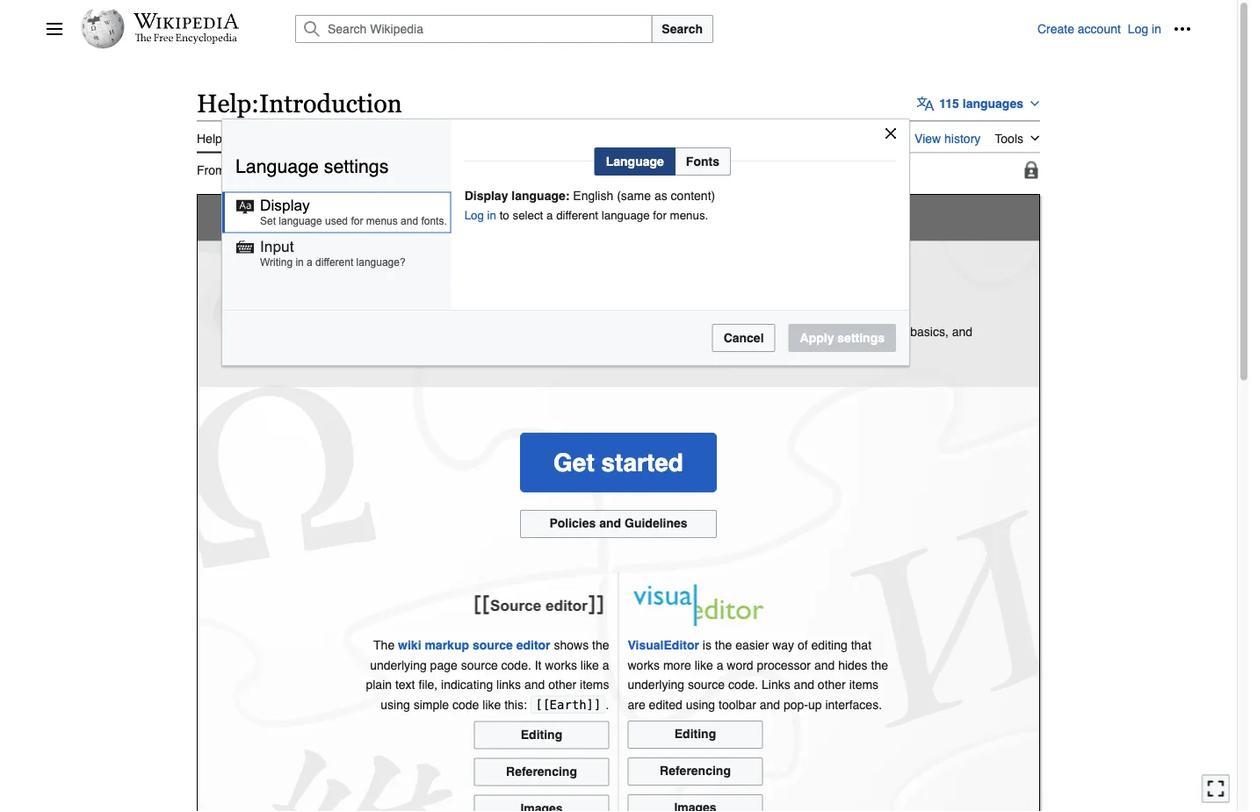 Task type: vqa. For each thing, say whether or not it's contained in the screenshot.
Language
yes



Task type: locate. For each thing, give the bounding box(es) containing it.
editing link for the leftmost referencing link
[[474, 722, 609, 750]]

underlying
[[370, 659, 427, 673], [628, 678, 685, 692]]

1 vertical spatial it
[[535, 659, 542, 673]]

the right all
[[890, 325, 907, 339]]

indicating
[[441, 678, 493, 692]]

wikipedian link
[[751, 344, 811, 358]]

input writing in a different language?
[[260, 238, 406, 268]]

0 horizontal spatial view
[[834, 131, 860, 146]]

it up no
[[824, 325, 831, 339]]

0 horizontal spatial works
[[545, 659, 577, 673]]

fonts
[[686, 155, 720, 169]]

a right "writing"
[[307, 256, 313, 268]]

1 vertical spatial underlying
[[628, 678, 685, 692]]

view for view source
[[834, 131, 860, 146]]

0 horizontal spatial settings
[[324, 155, 389, 177]]

0 horizontal spatial language
[[235, 155, 319, 177]]

help up help page 'link' on the left
[[197, 89, 251, 118]]

only
[[469, 344, 491, 358]]

like left the this:
[[483, 698, 501, 712]]

display for language:
[[464, 188, 508, 202]]

menus.
[[670, 209, 708, 222]]

1 help from the top
[[197, 89, 251, 118]]

in left select
[[487, 209, 496, 222]]

1 vertical spatial help
[[197, 131, 222, 146]]

0 horizontal spatial using
[[381, 698, 410, 712]]

and left fonts.
[[401, 215, 418, 227]]

language
[[606, 155, 664, 169], [235, 155, 319, 177]]

the right shows
[[592, 639, 609, 653]]

using
[[381, 698, 410, 712], [686, 698, 715, 712]]

create
[[1038, 22, 1075, 36]]

proficient
[[698, 344, 748, 358]]

other inside shows the underlying page source code. it works like a plain text file, indicating links and other items using simple code like this:
[[548, 678, 577, 692]]

0 vertical spatial log
[[1128, 22, 1149, 36]]

simple
[[414, 698, 449, 712]]

view source
[[834, 131, 901, 146]]

1 horizontal spatial editing link
[[628, 721, 763, 749]]

2 horizontal spatial like
[[695, 659, 713, 673]]

edited
[[649, 698, 682, 712]]

referencing link down edited
[[628, 758, 763, 786]]

1 horizontal spatial log in link
[[1128, 22, 1162, 36]]

like down shows
[[581, 659, 599, 673]]

0 horizontal spatial other
[[548, 678, 577, 692]]

1 horizontal spatial underlying
[[628, 678, 685, 692]]

1 horizontal spatial other
[[818, 678, 846, 692]]

2 using from the left
[[686, 698, 715, 712]]

other up up
[[818, 678, 846, 692]]

and right links
[[525, 678, 545, 692]]

1 horizontal spatial view
[[915, 131, 941, 146]]

0 vertical spatial underlying
[[370, 659, 427, 673]]

help : introduction
[[197, 89, 402, 118]]

to left the as
[[622, 200, 651, 236]]

2 works from the left
[[628, 659, 660, 673]]

0 horizontal spatial different
[[316, 256, 353, 268]]

0 vertical spatial introduction
[[259, 89, 402, 118]]

2 view from the left
[[915, 131, 941, 146]]

other up [[earth]]
[[548, 678, 577, 692]]

0 horizontal spatial items
[[580, 678, 609, 692]]

1 vertical spatial page
[[430, 659, 458, 673]]

fonts.
[[421, 215, 447, 227]]

0 horizontal spatial page
[[226, 131, 253, 146]]

editing down edited
[[675, 727, 716, 741]]

settings inside "button"
[[838, 331, 885, 345]]

introduction
[[259, 89, 402, 118], [434, 200, 614, 236]]

editing link
[[628, 721, 763, 749], [474, 722, 609, 750]]

0 horizontal spatial language
[[279, 215, 322, 227]]

language inside button
[[606, 155, 664, 169]]

display
[[464, 188, 508, 202], [260, 197, 310, 214]]

language:
[[512, 188, 570, 202]]

page up wikipedia,
[[226, 131, 253, 146]]

0 horizontal spatial log
[[464, 209, 484, 222]]

pop-
[[784, 698, 808, 712]]

items inside shows the underlying page source code. it works like a plain text file, indicating links and other items using simple code like this:
[[580, 678, 609, 692]]

account
[[1078, 22, 1121, 36]]

policies and guidelines link
[[520, 511, 717, 539]]

referencing link
[[628, 758, 763, 786], [474, 759, 609, 787]]

0 horizontal spatial introduction
[[259, 89, 402, 118]]

log right account
[[1128, 22, 1149, 36]]

for inside display set language used for menus and fonts.
[[351, 215, 363, 227]]

0 horizontal spatial like
[[483, 698, 501, 712]]

1 other from the left
[[548, 678, 577, 692]]

1 horizontal spatial using
[[686, 698, 715, 712]]

log in link right fonts.
[[464, 209, 496, 222]]

1 horizontal spatial display
[[464, 188, 508, 202]]

1 vertical spatial code.
[[728, 678, 758, 692]]

display inside display language: english (same as content) log in to select a different language for menus.
[[464, 188, 508, 202]]

works inside shows the underlying page source code. it works like a plain text file, indicating links and other items using simple code like this:
[[545, 659, 577, 673]]

guidelines
[[625, 517, 688, 531]]

menus
[[366, 215, 398, 227]]

items up interfaces.
[[849, 678, 879, 692]]

display language: english (same as content) log in to select a different language for menus.
[[464, 188, 715, 222]]

help for help page
[[197, 131, 222, 146]]

fullscreen image
[[1207, 781, 1225, 798]]

1 horizontal spatial introduction
[[434, 200, 614, 236]]

language
[[602, 209, 650, 222], [279, 215, 322, 227]]

like
[[581, 659, 599, 673], [695, 659, 713, 673], [483, 698, 501, 712]]

1 works from the left
[[545, 659, 577, 673]]

works inside is the easier way of editing that works more like a word processor and hides the underlying source code. links and other items are edited using toolbar and pop-up interfaces.
[[628, 659, 660, 673]]

1 horizontal spatial different
[[556, 209, 598, 222]]

0 vertical spatial different
[[556, 209, 598, 222]]

different
[[556, 209, 598, 222], [316, 256, 353, 268]]

0 vertical spatial code.
[[501, 659, 531, 673]]

policies
[[550, 517, 596, 531]]

policies and guidelines
[[550, 517, 688, 531]]

log in link
[[1128, 22, 1162, 36], [464, 209, 496, 222]]

up
[[808, 698, 822, 712]]

and
[[401, 215, 418, 227], [952, 325, 973, 339], [599, 517, 621, 531], [814, 659, 835, 673], [525, 678, 545, 692], [794, 678, 814, 692], [760, 698, 780, 712]]

a inside input writing in a different language?
[[307, 256, 313, 268]]

language right set
[[279, 215, 322, 227]]

Search Wikipedia search field
[[295, 15, 652, 43]]

editing link down edited
[[628, 721, 763, 749]]

display left the language:
[[464, 188, 508, 202]]

using inside is the easier way of editing that works more like a word processor and hides the underlying source code. links and other items are edited using toolbar and pop-up interfaces.
[[686, 698, 715, 712]]

1 using from the left
[[381, 698, 410, 712]]

in
[[1152, 22, 1162, 36], [487, 209, 496, 222], [296, 256, 304, 268], [741, 325, 751, 339], [815, 344, 824, 358]]

used
[[325, 215, 348, 227]]

0 vertical spatial it
[[824, 325, 831, 339]]

in left log in and more options icon
[[1152, 22, 1162, 36]]

editing link down the this:
[[474, 722, 609, 750]]

in inside display language: english (same as content) log in to select a different language for menus.
[[487, 209, 496, 222]]

this:
[[504, 698, 527, 712]]

apply settings
[[800, 331, 885, 345]]

log right fonts.
[[464, 209, 484, 222]]

works down shows
[[545, 659, 577, 673]]

source down more at right bottom
[[688, 678, 725, 692]]

0 vertical spatial page
[[226, 131, 253, 146]]

the
[[373, 639, 395, 653]]

source inside shows the underlying page source code. it works like a plain text file, indicating links and other items using simple code like this:
[[461, 659, 498, 673]]

1 horizontal spatial log
[[1128, 22, 1149, 36]]

0 horizontal spatial it
[[535, 659, 542, 673]]

code. down word
[[728, 678, 758, 692]]

time!
[[845, 344, 872, 358]]

1 view from the left
[[834, 131, 860, 146]]

items
[[580, 678, 609, 692], [849, 678, 879, 692]]

help inside 'link'
[[197, 131, 222, 146]]

other
[[548, 678, 577, 692], [818, 678, 846, 692]]

using down text
[[381, 698, 410, 712]]

0 horizontal spatial underlying
[[370, 659, 427, 673]]

interested
[[684, 325, 738, 339]]

code. up links
[[501, 659, 531, 673]]

different down english
[[556, 209, 598, 222]]

a up .
[[602, 659, 609, 673]]

0 horizontal spatial editing
[[521, 728, 563, 742]]

and right basics,
[[952, 325, 973, 339]]

0 horizontal spatial code.
[[501, 659, 531, 673]]

language up (same
[[606, 155, 664, 169]]

0 horizontal spatial referencing
[[506, 765, 577, 779]]

to left select
[[500, 209, 509, 222]]

1 horizontal spatial code.
[[728, 678, 758, 692]]

the free encyclopedia image
[[135, 33, 238, 45]]

a right select
[[547, 209, 553, 222]]

referencing down edited
[[660, 764, 731, 778]]

1 horizontal spatial items
[[849, 678, 879, 692]]

view inside the 'view source' link
[[834, 131, 860, 146]]

help for help : introduction
[[197, 89, 251, 118]]

:
[[251, 89, 259, 118]]

source down wiki markup source editor link
[[461, 659, 498, 673]]

a left word
[[717, 659, 723, 673]]

display inside display set language used for menus and fonts.
[[260, 197, 310, 214]]

0 horizontal spatial for
[[351, 215, 363, 227]]

it down editor
[[535, 659, 542, 673]]

and inside display set language used for menus and fonts.
[[401, 215, 418, 227]]

few
[[505, 344, 524, 358]]

referencing link down the this:
[[474, 759, 609, 787]]

1 horizontal spatial to
[[622, 200, 651, 236]]

using right edited
[[686, 698, 715, 712]]

log in link left log in and more options icon
[[1128, 22, 1162, 36]]

items up .
[[580, 678, 609, 692]]

underlying inside shows the underlying page source code. it works like a plain text file, indicating links and other items using simple code like this:
[[370, 659, 427, 673]]

0 vertical spatial log in link
[[1128, 22, 1162, 36]]

set
[[260, 215, 276, 227]]

for down the as
[[653, 209, 667, 222]]

1 horizontal spatial language
[[606, 155, 664, 169]]

works down visualeditor link
[[628, 659, 660, 673]]

from wikipedia, the free encyclopedia
[[197, 163, 406, 177]]

works
[[545, 659, 577, 673], [628, 659, 660, 673]]

wikipedian in no time!
[[751, 344, 872, 358]]

easier
[[736, 639, 769, 653]]

1 items from the left
[[580, 678, 609, 692]]

1 horizontal spatial settings
[[838, 331, 885, 345]]

wikipedia
[[660, 200, 803, 236]]

the left free
[[289, 163, 306, 177]]

a inside display language: english (same as content) log in to select a different language for menus.
[[547, 209, 553, 222]]

language inside display set language used for menus and fonts.
[[279, 215, 322, 227]]

source left "view history"
[[864, 131, 901, 146]]

language down (same
[[602, 209, 650, 222]]

0 horizontal spatial to
[[500, 209, 509, 222]]

1 horizontal spatial it
[[824, 325, 831, 339]]

for inside display language: english (same as content) log in to select a different language for menus.
[[653, 209, 667, 222]]

underlying up edited
[[628, 678, 685, 692]]

2 other from the left
[[818, 678, 846, 692]]

help
[[197, 89, 251, 118], [197, 131, 222, 146]]

language up set
[[235, 155, 319, 177]]

1 horizontal spatial editing
[[675, 727, 716, 741]]

page semi-protected image
[[1023, 161, 1040, 179]]

1 vertical spatial settings
[[838, 331, 885, 345]]

1 horizontal spatial page
[[430, 659, 458, 673]]

page inside 'link'
[[226, 131, 253, 146]]

you
[[594, 344, 614, 358]]

referencing down the this:
[[506, 765, 577, 779]]

a left few
[[495, 344, 502, 358]]

language progressive image
[[917, 95, 934, 112]]

languages
[[963, 97, 1024, 111]]

2 help from the top
[[197, 131, 222, 146]]

shows the underlying page source code. it works like a plain text file, indicating links and other items using simple code like this:
[[366, 639, 609, 712]]

the
[[289, 163, 306, 177], [890, 325, 907, 339], [592, 639, 609, 653], [715, 639, 732, 653], [871, 659, 888, 673]]

0 vertical spatial settings
[[324, 155, 389, 177]]

page down markup
[[430, 659, 458, 673]]

1 horizontal spatial language
[[602, 209, 650, 222]]

view inside view history link
[[915, 131, 941, 146]]

1 vertical spatial introduction
[[434, 200, 614, 236]]

language?
[[356, 256, 406, 268]]

display up set
[[260, 197, 310, 214]]

1 vertical spatial different
[[316, 256, 353, 268]]

2 items from the left
[[849, 678, 879, 692]]

1 vertical spatial log in link
[[464, 209, 496, 222]]

and inside shows the underlying page source code. it works like a plain text file, indicating links and other items using simple code like this:
[[525, 678, 545, 692]]

[[earth]] .
[[535, 698, 609, 712]]

word
[[727, 659, 754, 673]]

help page
[[197, 131, 253, 146]]

each
[[366, 344, 392, 358]]

covers
[[835, 325, 871, 339]]

works for underlying
[[628, 659, 660, 673]]

is the easier way of editing that works more like a word processor and hides the underlying source code. links and other items are edited using toolbar and pop-up interfaces.
[[628, 639, 888, 712]]

history
[[945, 131, 981, 146]]

in up proficient
[[741, 325, 751, 339]]

editing down the this:
[[521, 728, 563, 742]]

0 vertical spatial help
[[197, 89, 251, 118]]

underlying up text
[[370, 659, 427, 673]]

different down used
[[316, 256, 353, 268]]

markup
[[425, 639, 469, 653]]

1 horizontal spatial works
[[628, 659, 660, 673]]

0 horizontal spatial display
[[260, 197, 310, 214]]

help up from
[[197, 131, 222, 146]]

more
[[663, 659, 691, 673]]

1 vertical spatial log
[[464, 209, 484, 222]]

in right "writing"
[[296, 256, 304, 268]]

for right used
[[351, 215, 363, 227]]

1 horizontal spatial for
[[653, 209, 667, 222]]

english
[[573, 188, 614, 202]]

editing
[[675, 727, 716, 741], [521, 728, 563, 742]]

0 horizontal spatial editing link
[[474, 722, 609, 750]]

wikipedian
[[751, 344, 811, 358]]

like down is
[[695, 659, 713, 673]]



Task type: describe. For each thing, give the bounding box(es) containing it.
create account log in
[[1038, 22, 1162, 36]]

of
[[798, 639, 808, 653]]

all
[[874, 325, 887, 339]]

the right is
[[715, 639, 732, 653]]

view source link
[[834, 121, 901, 152]]

like inside is the easier way of editing that works more like a word processor and hides the underlying source code. links and other items are edited using toolbar and pop-up interfaces.
[[695, 659, 713, 673]]

cancel
[[724, 331, 764, 345]]

visualeditor link
[[628, 639, 699, 653]]

visualeditor
[[628, 639, 699, 653]]

hides
[[838, 659, 868, 673]]

links
[[762, 678, 791, 692]]

115 languages
[[939, 97, 1024, 111]]

tutorial
[[396, 344, 433, 358]]

in inside input writing in a different language?
[[296, 256, 304, 268]]

as
[[655, 188, 668, 202]]

display set language used for menus and fonts.
[[260, 197, 447, 227]]

Search search field
[[274, 15, 1038, 43]]

takes
[[436, 344, 465, 358]]

search button
[[651, 15, 713, 43]]

contributing.
[[754, 325, 821, 339]]

it inside interested in contributing. it covers all the basics, and each tutorial takes only a few minutes, so you can become a proficient
[[824, 325, 831, 339]]

other inside is the easier way of editing that works more like a word processor and hides the underlying source code. links and other items are edited using toolbar and pop-up interfaces.
[[818, 678, 846, 692]]

help:wikitext image
[[469, 581, 609, 630]]

editing link for the right referencing link
[[628, 721, 763, 749]]

can
[[617, 344, 637, 358]]

are
[[628, 698, 646, 712]]

editor
[[516, 639, 551, 653]]

language settings
[[235, 155, 389, 177]]

language inside display language: english (same as content) log in to select a different language for menus.
[[602, 209, 650, 222]]

started
[[601, 449, 683, 477]]

apply
[[800, 331, 834, 345]]

and down editing
[[814, 659, 835, 673]]

interested in contributing. it covers all the basics, and each tutorial takes only a few minutes, so you can become a proficient
[[366, 325, 973, 358]]

personal tools navigation
[[1038, 15, 1197, 43]]

the right hides
[[871, 659, 888, 673]]

different inside display language: english (same as content) log in to select a different language for menus.
[[556, 209, 598, 222]]

wiki markup source editor link
[[398, 639, 551, 653]]

toolbar
[[719, 698, 756, 712]]

wikipedia,
[[229, 163, 286, 177]]

free
[[310, 163, 331, 177]]

and right policies
[[599, 517, 621, 531]]

0 horizontal spatial referencing link
[[474, 759, 609, 787]]

the inside interested in contributing. it covers all the basics, and each tutorial takes only a few minutes, so you can become a proficient
[[890, 325, 907, 339]]

and down links
[[760, 698, 780, 712]]

settings for language settings
[[324, 155, 389, 177]]

help page link
[[197, 121, 253, 153]]

so
[[578, 344, 591, 358]]

source inside is the easier way of editing that works more like a word processor and hides the underlying source code. links and other items are edited using toolbar and pop-up interfaces.
[[688, 678, 725, 692]]

input
[[260, 238, 294, 255]]

links
[[497, 678, 521, 692]]

underlying inside is the easier way of editing that works more like a word processor and hides the underlying source code. links and other items are edited using toolbar and pop-up interfaces.
[[628, 678, 685, 692]]

view history
[[915, 131, 981, 146]]

tools
[[995, 131, 1024, 146]]

view for view history
[[915, 131, 941, 146]]

1 horizontal spatial like
[[581, 659, 599, 673]]

a down interested
[[688, 344, 694, 358]]

the wiki markup source editor
[[373, 639, 551, 653]]

processor
[[757, 659, 811, 673]]

log in and more options image
[[1174, 20, 1191, 38]]

way
[[772, 639, 794, 653]]

language for language settings
[[235, 155, 319, 177]]

introduction to wikipedia
[[434, 200, 803, 236]]

log inside display language: english (same as content) log in to select a different language for menus.
[[464, 209, 484, 222]]

basics,
[[911, 325, 949, 339]]

and up pop-
[[794, 678, 814, 692]]

to inside display language: english (same as content) log in to select a different language for menus.
[[500, 209, 509, 222]]

language button
[[595, 147, 676, 176]]

and inside interested in contributing. it covers all the basics, and each tutorial takes only a few minutes, so you can become a proficient
[[952, 325, 973, 339]]

select
[[513, 209, 543, 222]]

[[earth]]
[[535, 698, 602, 712]]

115
[[939, 97, 959, 111]]

log inside personal tools navigation
[[1128, 22, 1149, 36]]

view history link
[[915, 121, 981, 152]]

code. inside is the easier way of editing that works more like a word processor and hides the underlying source code. links and other items are edited using toolbar and pop-up interfaces.
[[728, 678, 758, 692]]

create account link
[[1038, 22, 1121, 36]]

minutes,
[[528, 344, 574, 358]]

the inside shows the underlying page source code. it works like a plain text file, indicating links and other items using simple code like this:
[[592, 639, 609, 653]]

settings for apply settings
[[838, 331, 885, 345]]

(same
[[617, 188, 651, 202]]

works for other
[[545, 659, 577, 673]]

file,
[[419, 678, 438, 692]]

a inside shows the underlying page source code. it works like a plain text file, indicating links and other items using simple code like this:
[[602, 659, 609, 673]]

language for language
[[606, 155, 664, 169]]

different inside input writing in a different language?
[[316, 256, 353, 268]]

in inside personal tools navigation
[[1152, 22, 1162, 36]]

introduction to wikipedia main content
[[190, 79, 1051, 812]]

.
[[606, 698, 609, 712]]

search
[[662, 22, 703, 36]]

fonts button
[[676, 147, 731, 176]]

text
[[395, 678, 415, 692]]

to inside main content
[[622, 200, 651, 236]]

it inside shows the underlying page source code. it works like a plain text file, indicating links and other items using simple code like this:
[[535, 659, 542, 673]]

source left editor
[[473, 639, 513, 653]]

0 horizontal spatial log in link
[[464, 209, 496, 222]]

is
[[703, 639, 712, 653]]

that
[[851, 639, 872, 653]]

no
[[828, 344, 841, 358]]

wikipedia image
[[134, 13, 239, 29]]

shows
[[554, 639, 589, 653]]

a inside is the easier way of editing that works more like a word processor and hides the underlying source code. links and other items are edited using toolbar and pop-up interfaces.
[[717, 659, 723, 673]]

plain
[[366, 678, 392, 692]]

display for set
[[260, 197, 310, 214]]

get
[[554, 449, 595, 477]]

code
[[453, 698, 479, 712]]

page inside shows the underlying page source code. it works like a plain text file, indicating links and other items using simple code like this:
[[430, 659, 458, 673]]

get started link
[[520, 433, 717, 493]]

menu image
[[46, 20, 63, 38]]

become
[[640, 344, 684, 358]]

from
[[197, 163, 226, 177]]

1 horizontal spatial referencing link
[[628, 758, 763, 786]]

get started
[[554, 449, 683, 477]]

1 horizontal spatial referencing
[[660, 764, 731, 778]]

content)
[[671, 188, 715, 202]]

using inside shows the underlying page source code. it works like a plain text file, indicating links and other items using simple code like this:
[[381, 698, 410, 712]]

in left no
[[815, 344, 824, 358]]

in inside interested in contributing. it covers all the basics, and each tutorial takes only a few minutes, so you can become a proficient
[[741, 325, 751, 339]]

code. inside shows the underlying page source code. it works like a plain text file, indicating links and other items using simple code like this:
[[501, 659, 531, 673]]

items inside is the easier way of editing that works more like a word processor and hides the underlying source code. links and other items are edited using toolbar and pop-up interfaces.
[[849, 678, 879, 692]]

wikipedia:visualeditor/user guide image
[[628, 581, 768, 630]]

cancel button
[[712, 324, 775, 352]]



